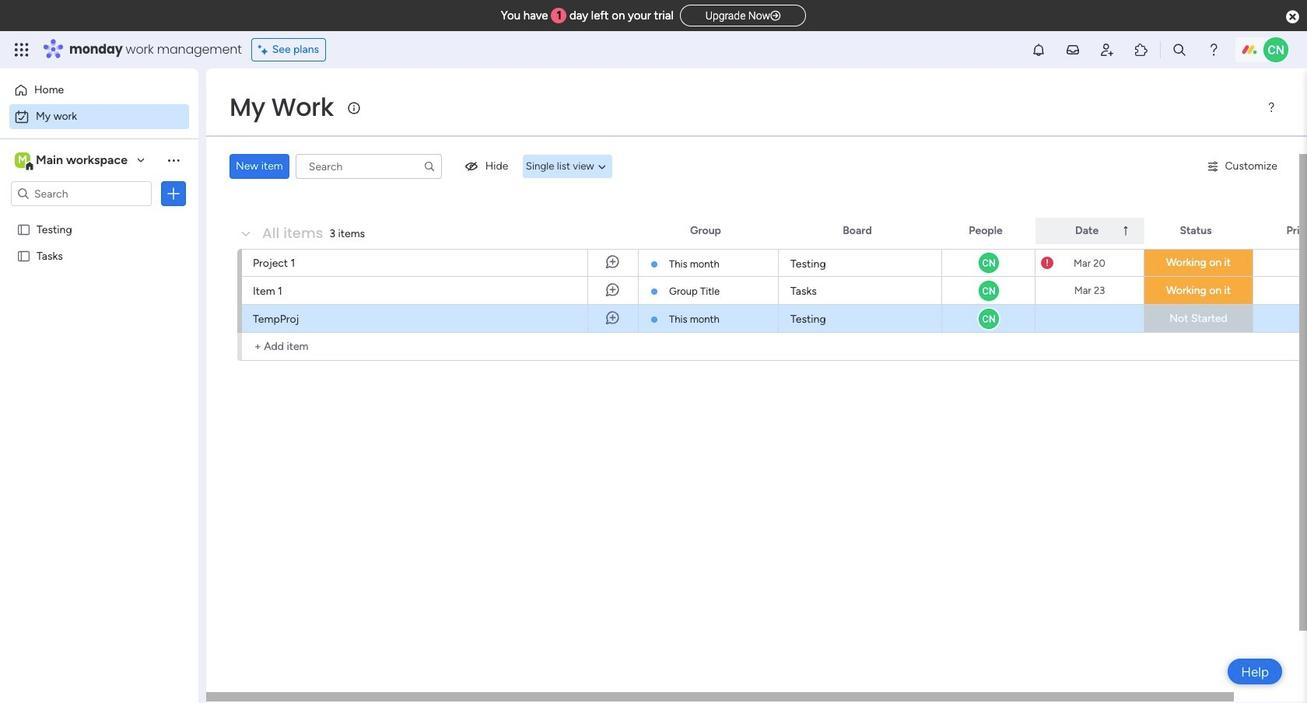 Task type: locate. For each thing, give the bounding box(es) containing it.
sort image
[[1120, 225, 1132, 237]]

cool name image
[[977, 251, 1000, 275], [977, 279, 1000, 302]]

1 vertical spatial cool name image
[[977, 279, 1000, 302]]

column header
[[1036, 218, 1144, 244]]

search image
[[423, 160, 436, 173]]

option
[[9, 78, 189, 103], [9, 104, 189, 129], [0, 215, 198, 218]]

public board image
[[16, 222, 31, 237]]

1 vertical spatial cool name image
[[977, 307, 1000, 330]]

0 horizontal spatial cool name image
[[977, 307, 1000, 330]]

0 vertical spatial cool name image
[[977, 251, 1000, 275]]

workspace selection element
[[15, 151, 130, 171]]

1 horizontal spatial cool name image
[[1263, 37, 1288, 62]]

workspace image
[[15, 152, 30, 169]]

menu image
[[1265, 101, 1277, 114]]

v2 overdue deadline image
[[1041, 256, 1053, 270]]

cool name image
[[1263, 37, 1288, 62], [977, 307, 1000, 330]]

list box
[[0, 213, 198, 479]]

0 vertical spatial cool name image
[[1263, 37, 1288, 62]]

None search field
[[295, 154, 442, 179]]

1 vertical spatial option
[[9, 104, 189, 129]]

2 cool name image from the top
[[977, 279, 1000, 302]]

update feed image
[[1065, 42, 1081, 58]]

search everything image
[[1172, 42, 1187, 58]]

monday marketplace image
[[1134, 42, 1149, 58]]

help image
[[1206, 42, 1221, 58]]

dapulse close image
[[1286, 9, 1299, 25]]

options image
[[166, 186, 181, 201]]

invite members image
[[1099, 42, 1115, 58]]

2 vertical spatial option
[[0, 215, 198, 218]]

0 vertical spatial option
[[9, 78, 189, 103]]

Search in workspace field
[[33, 185, 130, 203]]



Task type: vqa. For each thing, say whether or not it's contained in the screenshot.
fourth menu item from the bottom of the MENU 'menu' at top left
no



Task type: describe. For each thing, give the bounding box(es) containing it.
Filter dashboard by text search field
[[295, 154, 442, 179]]

dapulse rightstroke image
[[770, 10, 780, 22]]

select product image
[[14, 42, 30, 58]]

public board image
[[16, 248, 31, 263]]

see plans image
[[258, 41, 272, 58]]

workspace options image
[[166, 152, 181, 168]]

notifications image
[[1031, 42, 1046, 58]]

1 cool name image from the top
[[977, 251, 1000, 275]]



